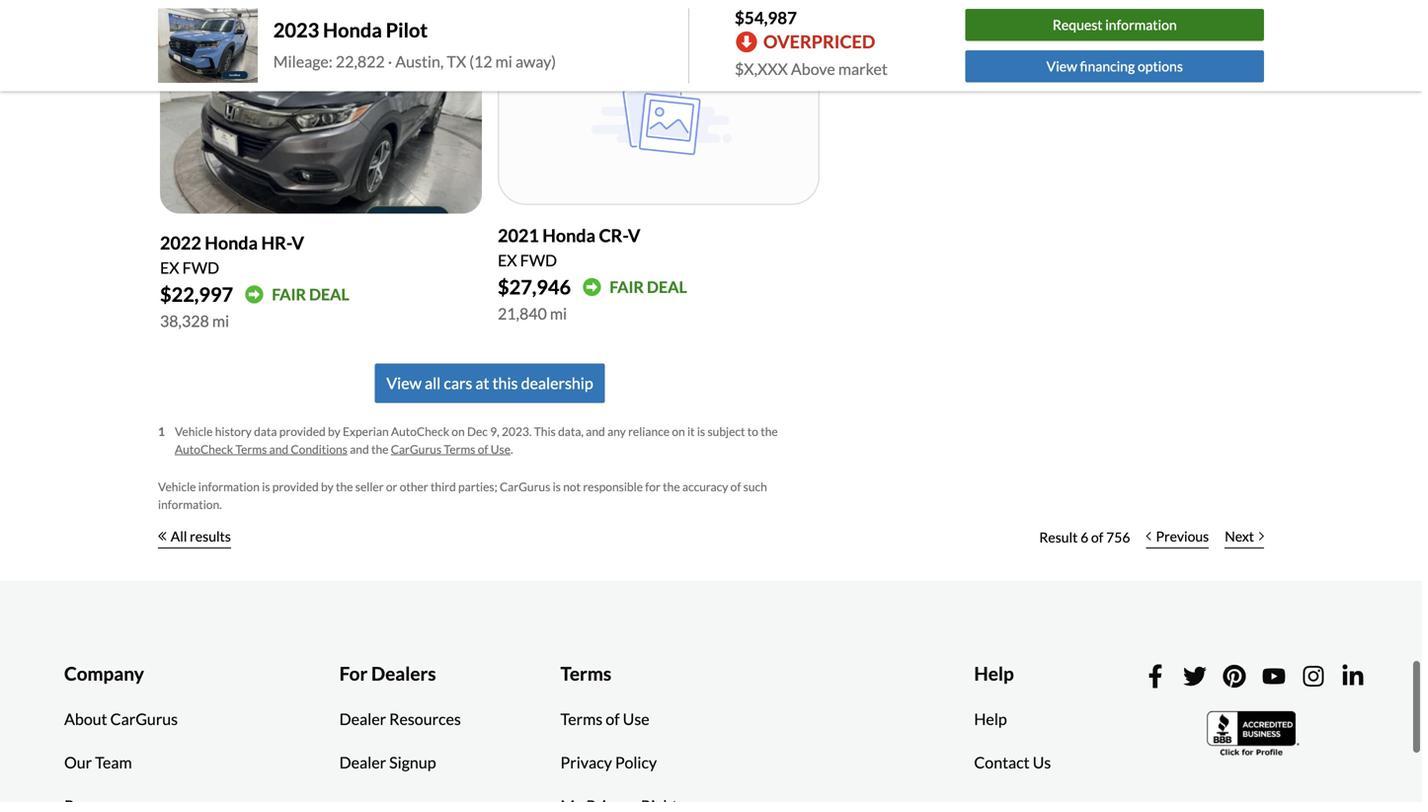 Task type: describe. For each thing, give the bounding box(es) containing it.
privacy policy link
[[546, 742, 672, 785]]

of inside 1 vehicle history data provided by experian autocheck on dec 9, 2023. this data, and any reliance on it is subject to the autocheck terms and conditions and the cargurus terms of use .
[[478, 442, 488, 457]]

terms of use
[[561, 710, 650, 729]]

fair deal image
[[245, 285, 264, 304]]

2023
[[273, 18, 319, 42]]

vehicle inside 1 vehicle history data provided by experian autocheck on dec 9, 2023. this data, and any reliance on it is subject to the autocheck terms and conditions and the cargurus terms of use .
[[175, 425, 213, 439]]

our team
[[64, 754, 132, 773]]

1 horizontal spatial is
[[553, 480, 561, 494]]

2023 honda pilot image
[[158, 8, 258, 83]]

$27,946
[[498, 276, 571, 299]]

is inside 1 vehicle history data provided by experian autocheck on dec 9, 2023. this data, and any reliance on it is subject to the autocheck terms and conditions and the cargurus terms of use .
[[697, 425, 705, 439]]

signup
[[389, 754, 436, 773]]

of up privacy policy
[[606, 710, 620, 729]]

to
[[747, 425, 758, 439]]

honda for 2021
[[542, 225, 596, 246]]

privacy
[[561, 754, 612, 773]]

or
[[386, 480, 397, 494]]

reliance
[[628, 425, 670, 439]]

dealer signup
[[339, 754, 436, 773]]

view all cars at this dealership link
[[375, 364, 605, 403]]

6
[[1081, 529, 1089, 546]]

us
[[1033, 754, 1051, 773]]

this
[[492, 374, 518, 393]]

cargurus terms of use link
[[391, 442, 511, 457]]

the left seller
[[336, 480, 353, 494]]

2021
[[498, 225, 539, 246]]

the right the for
[[663, 480, 680, 494]]

provided inside 1 vehicle history data provided by experian autocheck on dec 9, 2023. this data, and any reliance on it is subject to the autocheck terms and conditions and the cargurus terms of use .
[[279, 425, 326, 439]]

pilot
[[386, 18, 428, 42]]

view for view all cars at this dealership
[[386, 374, 422, 393]]

view financing options button
[[965, 50, 1264, 82]]

information.
[[158, 498, 222, 512]]

above
[[791, 59, 835, 79]]

2 on from the left
[[672, 425, 685, 439]]

use inside 1 vehicle history data provided by experian autocheck on dec 9, 2023. this data, and any reliance on it is subject to the autocheck terms and conditions and the cargurus terms of use .
[[491, 442, 511, 457]]

view all cars at this dealership
[[386, 374, 593, 393]]

history
[[215, 425, 252, 439]]

38,328 mi
[[160, 312, 229, 331]]

by inside vehicle information is provided by the seller or other third parties; cargurus is not responsible for the accuracy of such information.
[[321, 480, 334, 494]]

mileage:
[[273, 52, 333, 71]]

help link
[[959, 698, 1022, 742]]

any
[[607, 425, 626, 439]]

fair deal for $22,997
[[272, 285, 349, 304]]

756
[[1106, 529, 1130, 546]]

fair for $27,946
[[610, 278, 644, 297]]

dec
[[467, 425, 488, 439]]

not
[[563, 480, 581, 494]]

contact us
[[974, 754, 1051, 773]]

22,822
[[336, 52, 385, 71]]

2021 honda cr-v ex fwd
[[498, 225, 640, 270]]

at
[[475, 374, 489, 393]]

for dealers
[[339, 663, 436, 685]]

dealership
[[521, 374, 593, 393]]

by inside 1 vehicle history data provided by experian autocheck on dec 9, 2023. this data, and any reliance on it is subject to the autocheck terms and conditions and the cargurus terms of use .
[[328, 425, 340, 439]]

previous
[[1156, 528, 1209, 545]]

options
[[1138, 58, 1183, 75]]

other
[[400, 480, 428, 494]]

vehicle information is provided by the seller or other third parties; cargurus is not responsible for the accuracy of such information.
[[158, 480, 767, 512]]

deal for $22,997
[[309, 285, 349, 304]]

0 horizontal spatial autocheck
[[175, 442, 233, 457]]

chevron left image
[[1146, 532, 1151, 542]]

away)
[[516, 52, 556, 71]]

third
[[431, 480, 456, 494]]

result
[[1039, 529, 1078, 546]]

9,
[[490, 425, 499, 439]]

policy
[[615, 754, 657, 773]]

2021 honda cr-v image
[[498, 33, 820, 206]]

dealers
[[371, 663, 436, 685]]

terms of use link
[[546, 698, 664, 742]]

fair deal for $27,946
[[610, 278, 687, 297]]

all results
[[171, 528, 231, 545]]

all
[[425, 374, 441, 393]]

request information
[[1053, 17, 1177, 33]]

$54,987
[[735, 7, 797, 28]]

2022
[[160, 232, 201, 254]]

1 horizontal spatial autocheck
[[391, 425, 449, 439]]

honda for 2022
[[205, 232, 258, 254]]

mi inside the 2023 honda pilot mileage: 22,822 · austin, tx (12 mi away)
[[495, 52, 512, 71]]

hr-
[[261, 232, 292, 254]]

help inside help link
[[974, 710, 1007, 729]]

all results link
[[158, 516, 231, 559]]

it
[[687, 425, 695, 439]]



Task type: locate. For each thing, give the bounding box(es) containing it.
1 vertical spatial information
[[198, 480, 260, 494]]

austin,
[[395, 52, 444, 71]]

tx
[[447, 52, 466, 71]]

0 vertical spatial view
[[1047, 58, 1077, 75]]

fair right fair deal icon at the left top of page
[[272, 285, 306, 304]]

honda inside the 2023 honda pilot mileage: 22,822 · austin, tx (12 mi away)
[[323, 18, 382, 42]]

2 horizontal spatial cargurus
[[500, 480, 550, 494]]

v
[[628, 225, 640, 246], [292, 232, 304, 254]]

1 dealer from the top
[[339, 710, 386, 729]]

responsible
[[583, 480, 643, 494]]

38,328
[[160, 312, 209, 331]]

chevron right image
[[1259, 532, 1264, 542]]

1 horizontal spatial on
[[672, 425, 685, 439]]

0 vertical spatial help
[[974, 663, 1014, 685]]

all
[[171, 528, 187, 545]]

0 vertical spatial vehicle
[[175, 425, 213, 439]]

2 horizontal spatial honda
[[542, 225, 596, 246]]

view financing options
[[1047, 58, 1183, 75]]

mi for $22,997
[[212, 312, 229, 331]]

on left it
[[672, 425, 685, 439]]

next
[[1225, 528, 1254, 545]]

21,840
[[498, 304, 547, 323]]

1 horizontal spatial fair deal
[[610, 278, 687, 297]]

help up contact
[[974, 710, 1007, 729]]

mi for $27,946
[[550, 304, 567, 323]]

terms up terms of use
[[561, 663, 611, 685]]

1
[[158, 425, 165, 439]]

contact us link
[[959, 742, 1066, 785]]

autocheck down history
[[175, 442, 233, 457]]

honda up 22,822
[[323, 18, 382, 42]]

is down autocheck terms and conditions link
[[262, 480, 270, 494]]

is left not
[[553, 480, 561, 494]]

fwd up $22,997
[[182, 258, 219, 278]]

0 vertical spatial information
[[1105, 17, 1177, 33]]

provided down conditions
[[272, 480, 319, 494]]

our team link
[[49, 742, 147, 785]]

fwd for $22,997
[[182, 258, 219, 278]]

1 horizontal spatial honda
[[323, 18, 382, 42]]

fair for $22,997
[[272, 285, 306, 304]]

and down experian
[[350, 442, 369, 457]]

mi
[[495, 52, 512, 71], [550, 304, 567, 323], [212, 312, 229, 331]]

vehicle up information.
[[158, 480, 196, 494]]

fwd
[[520, 251, 557, 270], [182, 258, 219, 278]]

1 vertical spatial provided
[[272, 480, 319, 494]]

resources
[[389, 710, 461, 729]]

seller
[[355, 480, 384, 494]]

v inside the 2021 honda cr-v ex fwd
[[628, 225, 640, 246]]

1 vertical spatial autocheck
[[175, 442, 233, 457]]

0 horizontal spatial mi
[[212, 312, 229, 331]]

and left "any"
[[586, 425, 605, 439]]

1 horizontal spatial mi
[[495, 52, 512, 71]]

the down experian
[[371, 442, 389, 457]]

request information button
[[965, 9, 1264, 41]]

1 vertical spatial by
[[321, 480, 334, 494]]

1 vertical spatial cargurus
[[500, 480, 550, 494]]

chevron double left image
[[158, 532, 167, 542]]

cargurus inside vehicle information is provided by the seller or other third parties; cargurus is not responsible for the accuracy of such information.
[[500, 480, 550, 494]]

and down the data
[[269, 442, 289, 457]]

·
[[388, 52, 392, 71]]

use down '9,'
[[491, 442, 511, 457]]

of right 6
[[1091, 529, 1104, 546]]

help
[[974, 663, 1014, 685], [974, 710, 1007, 729]]

2 vertical spatial cargurus
[[110, 710, 178, 729]]

request
[[1053, 17, 1103, 33]]

for
[[339, 663, 368, 685]]

this
[[534, 425, 556, 439]]

0 horizontal spatial is
[[262, 480, 270, 494]]

market
[[838, 59, 888, 79]]

about cargurus
[[64, 710, 178, 729]]

the
[[761, 425, 778, 439], [371, 442, 389, 457], [336, 480, 353, 494], [663, 480, 680, 494]]

terms down 'dec'
[[444, 442, 475, 457]]

vehicle inside vehicle information is provided by the seller or other third parties; cargurus is not responsible for the accuracy of such information.
[[158, 480, 196, 494]]

1 horizontal spatial deal
[[647, 278, 687, 297]]

fwd inside the 2021 honda cr-v ex fwd
[[520, 251, 557, 270]]

fwd up $27,946
[[520, 251, 557, 270]]

honda
[[323, 18, 382, 42], [542, 225, 596, 246], [205, 232, 258, 254]]

$22,997
[[160, 283, 233, 307]]

dealer resources
[[339, 710, 461, 729]]

2 horizontal spatial and
[[586, 425, 605, 439]]

view down the request
[[1047, 58, 1077, 75]]

previous link
[[1138, 516, 1217, 559]]

.
[[511, 442, 513, 457]]

provided up conditions
[[279, 425, 326, 439]]

information inside vehicle information is provided by the seller or other third parties; cargurus is not responsible for the accuracy of such information.
[[198, 480, 260, 494]]

use up policy
[[623, 710, 650, 729]]

for
[[645, 480, 661, 494]]

ex inside the 2021 honda cr-v ex fwd
[[498, 251, 517, 270]]

cargurus down .
[[500, 480, 550, 494]]

subject
[[708, 425, 745, 439]]

1 horizontal spatial ex
[[498, 251, 517, 270]]

cargurus up other
[[391, 442, 442, 457]]

1 vertical spatial view
[[386, 374, 422, 393]]

honda inside 2022 honda hr-v ex fwd
[[205, 232, 258, 254]]

terms up privacy
[[561, 710, 603, 729]]

1 horizontal spatial use
[[623, 710, 650, 729]]

company
[[64, 663, 144, 685]]

vehicle
[[175, 425, 213, 439], [158, 480, 196, 494]]

1 vertical spatial vehicle
[[158, 480, 196, 494]]

mi down $22,997
[[212, 312, 229, 331]]

fair deal right fair deal image
[[610, 278, 687, 297]]

fair deal right fair deal icon at the left top of page
[[272, 285, 349, 304]]

0 horizontal spatial fwd
[[182, 258, 219, 278]]

1 help from the top
[[974, 663, 1014, 685]]

use inside terms of use link
[[623, 710, 650, 729]]

0 horizontal spatial ex
[[160, 258, 179, 278]]

cargurus inside 1 vehicle history data provided by experian autocheck on dec 9, 2023. this data, and any reliance on it is subject to the autocheck terms and conditions and the cargurus terms of use .
[[391, 442, 442, 457]]

mi right (12
[[495, 52, 512, 71]]

dealer down for
[[339, 710, 386, 729]]

0 vertical spatial use
[[491, 442, 511, 457]]

autocheck terms and conditions link
[[175, 442, 348, 457]]

dealer left signup
[[339, 754, 386, 773]]

overpriced
[[763, 31, 875, 53]]

0 vertical spatial cargurus
[[391, 442, 442, 457]]

$x,xxx above market
[[735, 59, 888, 79]]

1 horizontal spatial fair
[[610, 278, 644, 297]]

the right 'to'
[[761, 425, 778, 439]]

click for the bbb business review of this auto listing service in cambridge ma image
[[1207, 710, 1302, 759]]

is right it
[[697, 425, 705, 439]]

21,840 mi
[[498, 304, 567, 323]]

2022 honda hr-v ex fwd
[[160, 232, 304, 278]]

is
[[697, 425, 705, 439], [262, 480, 270, 494], [553, 480, 561, 494]]

cargurus
[[391, 442, 442, 457], [500, 480, 550, 494], [110, 710, 178, 729]]

0 horizontal spatial v
[[292, 232, 304, 254]]

experian
[[343, 425, 389, 439]]

dealer resources link
[[325, 698, 476, 742]]

on
[[452, 425, 465, 439], [672, 425, 685, 439]]

2 help from the top
[[974, 710, 1007, 729]]

view for view financing options
[[1047, 58, 1077, 75]]

deal right fair deal image
[[647, 278, 687, 297]]

on left 'dec'
[[452, 425, 465, 439]]

dealer
[[339, 710, 386, 729], [339, 754, 386, 773]]

information up 'options'
[[1105, 17, 1177, 33]]

(12
[[469, 52, 492, 71]]

0 horizontal spatial view
[[386, 374, 422, 393]]

1 on from the left
[[452, 425, 465, 439]]

honda for 2023
[[323, 18, 382, 42]]

information for vehicle
[[198, 480, 260, 494]]

dealer inside dealer signup link
[[339, 754, 386, 773]]

help up help link
[[974, 663, 1014, 685]]

results
[[190, 528, 231, 545]]

dealer for dealer signup
[[339, 754, 386, 773]]

contact
[[974, 754, 1030, 773]]

0 vertical spatial by
[[328, 425, 340, 439]]

0 horizontal spatial fair deal
[[272, 285, 349, 304]]

0 vertical spatial provided
[[279, 425, 326, 439]]

0 horizontal spatial cargurus
[[110, 710, 178, 729]]

ex down 2022
[[160, 258, 179, 278]]

dealer for dealer resources
[[339, 710, 386, 729]]

1 horizontal spatial v
[[628, 225, 640, 246]]

dealer signup link
[[325, 742, 451, 785]]

ex for $22,997
[[160, 258, 179, 278]]

1 vertical spatial use
[[623, 710, 650, 729]]

honda left hr-
[[205, 232, 258, 254]]

information up information.
[[198, 480, 260, 494]]

fair deal image
[[583, 278, 602, 297]]

conditions
[[291, 442, 348, 457]]

provided inside vehicle information is provided by the seller or other third parties; cargurus is not responsible for the accuracy of such information.
[[272, 480, 319, 494]]

by down conditions
[[321, 480, 334, 494]]

1 horizontal spatial cargurus
[[391, 442, 442, 457]]

autocheck up 'cargurus terms of use' link
[[391, 425, 449, 439]]

honda left cr- at the top left of the page
[[542, 225, 596, 246]]

cr-
[[599, 225, 628, 246]]

0 horizontal spatial honda
[[205, 232, 258, 254]]

1 vertical spatial dealer
[[339, 754, 386, 773]]

1 horizontal spatial fwd
[[520, 251, 557, 270]]

about
[[64, 710, 107, 729]]

0 horizontal spatial on
[[452, 425, 465, 439]]

0 vertical spatial autocheck
[[391, 425, 449, 439]]

financing
[[1080, 58, 1135, 75]]

2 horizontal spatial is
[[697, 425, 705, 439]]

v for $22,997
[[292, 232, 304, 254]]

privacy policy
[[561, 754, 657, 773]]

deal right fair deal icon at the left top of page
[[309, 285, 349, 304]]

of inside vehicle information is provided by the seller or other third parties; cargurus is not responsible for the accuracy of such information.
[[730, 480, 741, 494]]

1 horizontal spatial and
[[350, 442, 369, 457]]

1 horizontal spatial view
[[1047, 58, 1077, 75]]

cars
[[444, 374, 472, 393]]

0 horizontal spatial deal
[[309, 285, 349, 304]]

1 vehicle history data provided by experian autocheck on dec 9, 2023. this data, and any reliance on it is subject to the autocheck terms and conditions and the cargurus terms of use .
[[158, 425, 778, 457]]

accuracy
[[682, 480, 728, 494]]

next link
[[1217, 516, 1272, 559]]

vehicle right 1
[[175, 425, 213, 439]]

1 horizontal spatial information
[[1105, 17, 1177, 33]]

view
[[1047, 58, 1077, 75], [386, 374, 422, 393]]

1 vertical spatial help
[[974, 710, 1007, 729]]

cargurus up team
[[110, 710, 178, 729]]

our
[[64, 754, 92, 773]]

0 horizontal spatial and
[[269, 442, 289, 457]]

v inside 2022 honda hr-v ex fwd
[[292, 232, 304, 254]]

$x,xxx
[[735, 59, 788, 79]]

mi down $27,946
[[550, 304, 567, 323]]

2 dealer from the top
[[339, 754, 386, 773]]

provided
[[279, 425, 326, 439], [272, 480, 319, 494]]

team
[[95, 754, 132, 773]]

by
[[328, 425, 340, 439], [321, 480, 334, 494]]

2022 honda hr-v image
[[160, 33, 482, 214]]

fair right fair deal image
[[610, 278, 644, 297]]

v for $27,946
[[628, 225, 640, 246]]

such
[[743, 480, 767, 494]]

fwd for $27,946
[[520, 251, 557, 270]]

terms down the data
[[235, 442, 267, 457]]

about cargurus link
[[49, 698, 193, 742]]

2 horizontal spatial mi
[[550, 304, 567, 323]]

0 horizontal spatial fair
[[272, 285, 306, 304]]

0 horizontal spatial information
[[198, 480, 260, 494]]

ex down 2021
[[498, 251, 517, 270]]

use
[[491, 442, 511, 457], [623, 710, 650, 729]]

0 horizontal spatial use
[[491, 442, 511, 457]]

of left such
[[730, 480, 741, 494]]

of down 'dec'
[[478, 442, 488, 457]]

ex inside 2022 honda hr-v ex fwd
[[160, 258, 179, 278]]

information inside "button"
[[1105, 17, 1177, 33]]

view left all
[[386, 374, 422, 393]]

information for request
[[1105, 17, 1177, 33]]

deal for $27,946
[[647, 278, 687, 297]]

0 vertical spatial dealer
[[339, 710, 386, 729]]

ex for $27,946
[[498, 251, 517, 270]]

honda inside the 2021 honda cr-v ex fwd
[[542, 225, 596, 246]]

terms
[[235, 442, 267, 457], [444, 442, 475, 457], [561, 663, 611, 685], [561, 710, 603, 729]]

by up conditions
[[328, 425, 340, 439]]

fwd inside 2022 honda hr-v ex fwd
[[182, 258, 219, 278]]

result 6 of 756
[[1039, 529, 1130, 546]]

view inside button
[[1047, 58, 1077, 75]]



Task type: vqa. For each thing, say whether or not it's contained in the screenshot.
Edition
no



